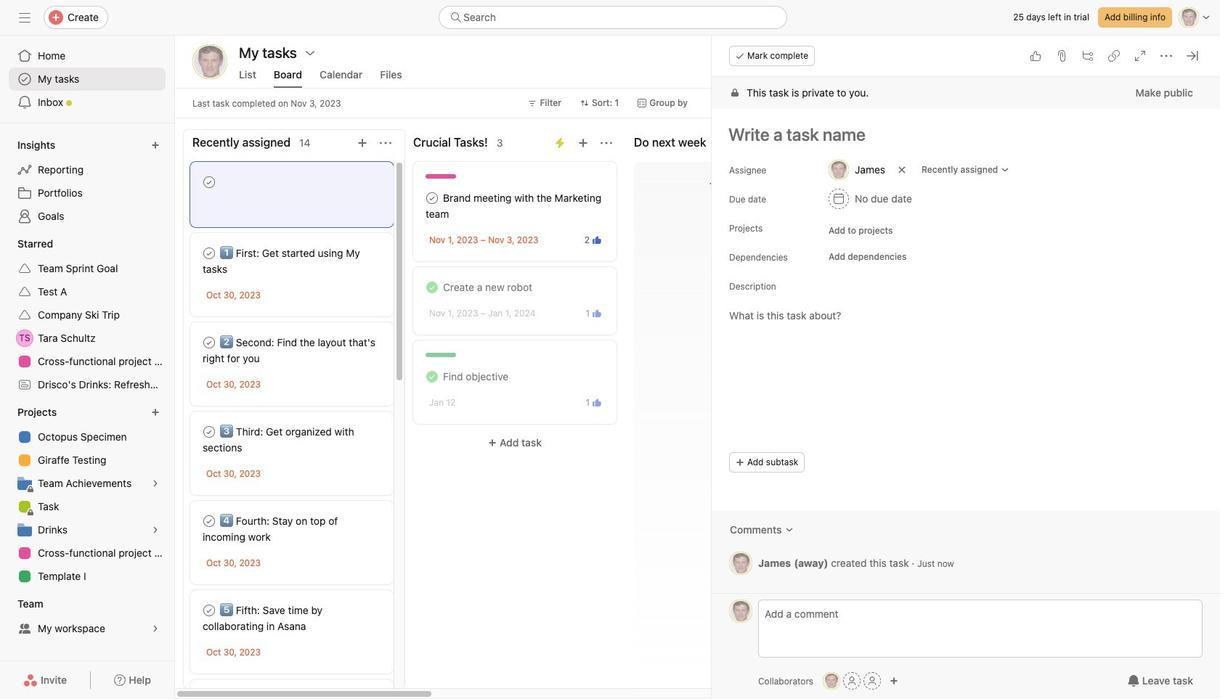 Task type: vqa. For each thing, say whether or not it's contained in the screenshot.
1st Mark complete checkbox from the top of the page's Mark complete image
yes



Task type: locate. For each thing, give the bounding box(es) containing it.
full screen image
[[1134, 50, 1146, 62]]

0 horizontal spatial add task image
[[357, 137, 368, 149]]

mark complete image
[[423, 190, 441, 207], [200, 334, 218, 352]]

0 horizontal spatial more section actions image
[[380, 137, 391, 149]]

mark complete image
[[200, 174, 218, 191], [200, 245, 218, 262], [200, 423, 218, 441], [200, 513, 218, 530], [200, 602, 218, 620]]

dialog
[[712, 36, 1220, 699]]

see details, my workspace image
[[151, 625, 160, 633]]

2 vertical spatial mark complete checkbox
[[200, 602, 218, 620]]

completed image
[[423, 279, 441, 296], [423, 368, 441, 386]]

2 more section actions image from the left
[[601, 137, 612, 149]]

0 vertical spatial mark complete checkbox
[[200, 334, 218, 352]]

copy task link image
[[1108, 50, 1120, 62]]

more section actions image
[[380, 137, 391, 149], [601, 137, 612, 149]]

1 like. you liked this task image
[[593, 398, 601, 407]]

Mark complete checkbox
[[200, 174, 218, 191], [423, 190, 441, 207], [200, 245, 218, 262], [200, 513, 218, 530]]

1 horizontal spatial more section actions image
[[601, 137, 612, 149]]

close details image
[[1187, 50, 1198, 62]]

global element
[[0, 36, 174, 123]]

2 completed image from the top
[[423, 368, 441, 386]]

1 more section actions image from the left
[[380, 137, 391, 149]]

list box
[[439, 6, 787, 29]]

3 mark complete image from the top
[[200, 423, 218, 441]]

Completed checkbox
[[423, 279, 441, 296]]

main content
[[712, 77, 1220, 593]]

1 vertical spatial mark complete checkbox
[[200, 423, 218, 441]]

projects element
[[0, 399, 174, 591]]

2 likes. you liked this task image
[[593, 236, 601, 244]]

0 vertical spatial completed image
[[423, 279, 441, 296]]

1 vertical spatial completed image
[[423, 368, 441, 386]]

see details, team achievements image
[[151, 479, 160, 488]]

insights element
[[0, 132, 174, 231]]

0 vertical spatial mark complete image
[[423, 190, 441, 207]]

show options image
[[304, 47, 316, 59]]

1 horizontal spatial add task image
[[577, 137, 589, 149]]

teams element
[[0, 591, 174, 644]]

0 horizontal spatial mark complete image
[[200, 334, 218, 352]]

1 vertical spatial mark complete image
[[200, 334, 218, 352]]

completed image for completed checkbox
[[423, 368, 441, 386]]

add task image
[[357, 137, 368, 149], [577, 137, 589, 149]]

2 add task image from the left
[[577, 137, 589, 149]]

1 completed image from the top
[[423, 279, 441, 296]]

Mark complete checkbox
[[200, 334, 218, 352], [200, 423, 218, 441], [200, 602, 218, 620]]

3 mark complete checkbox from the top
[[200, 602, 218, 620]]



Task type: describe. For each thing, give the bounding box(es) containing it.
1 horizontal spatial mark complete image
[[423, 190, 441, 207]]

starred element
[[0, 231, 174, 399]]

new project or portfolio image
[[151, 408, 160, 417]]

4 mark complete image from the top
[[200, 513, 218, 530]]

5 mark complete image from the top
[[200, 602, 218, 620]]

1 add task image from the left
[[357, 137, 368, 149]]

remove assignee image
[[898, 166, 906, 174]]

1 like. you liked this task image
[[593, 309, 601, 318]]

new insights image
[[151, 141, 160, 150]]

attachments: add a file to this task, image
[[1056, 50, 1068, 62]]

hide sidebar image
[[19, 12, 31, 23]]

add subtask image
[[1082, 50, 1094, 62]]

Task Name text field
[[719, 118, 1203, 151]]

completed image for completed option
[[423, 279, 441, 296]]

1 mark complete image from the top
[[200, 174, 218, 191]]

1 mark complete checkbox from the top
[[200, 334, 218, 352]]

0 likes. click to like this task image
[[1030, 50, 1042, 62]]

2 mark complete image from the top
[[200, 245, 218, 262]]

see details, drinks image
[[151, 526, 160, 535]]

rules for crucial tasks! image
[[554, 137, 566, 149]]

add or remove collaborators image
[[890, 677, 899, 686]]

2 mark complete checkbox from the top
[[200, 423, 218, 441]]

more actions for this task image
[[1161, 50, 1172, 62]]

Completed checkbox
[[423, 368, 441, 386]]



